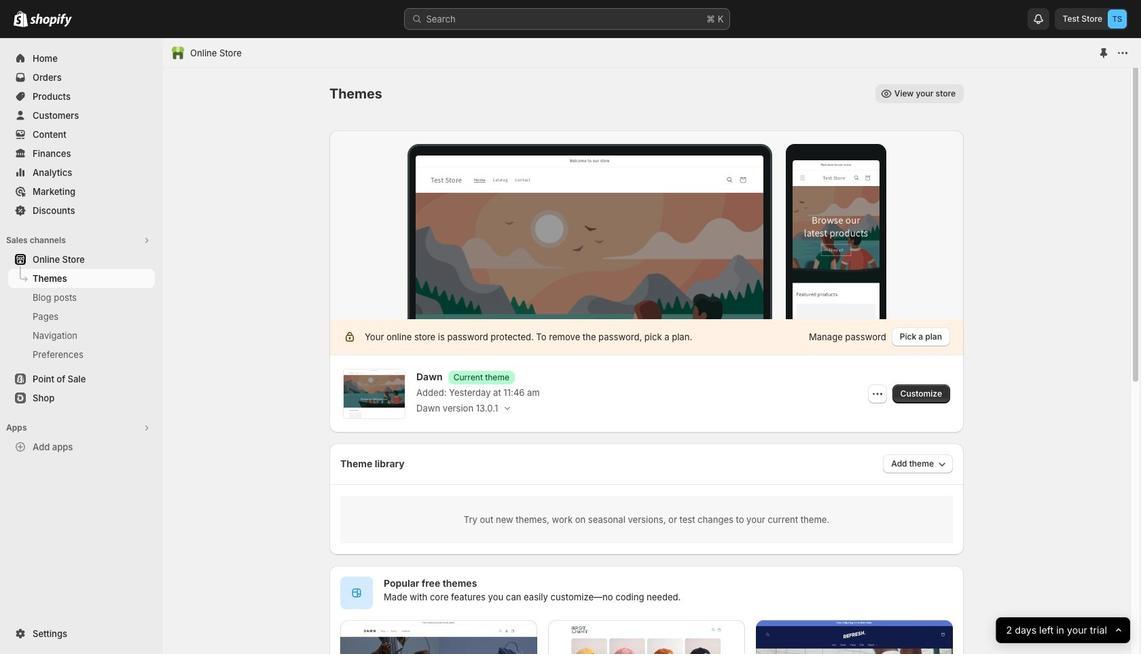 Task type: vqa. For each thing, say whether or not it's contained in the screenshot.
first OCT from the bottom of the page
no



Task type: locate. For each thing, give the bounding box(es) containing it.
online store image
[[171, 46, 185, 60]]

shopify image
[[14, 11, 28, 27], [30, 14, 72, 27]]



Task type: describe. For each thing, give the bounding box(es) containing it.
test store image
[[1108, 10, 1127, 29]]

0 horizontal spatial shopify image
[[14, 11, 28, 27]]

1 horizontal spatial shopify image
[[30, 14, 72, 27]]



